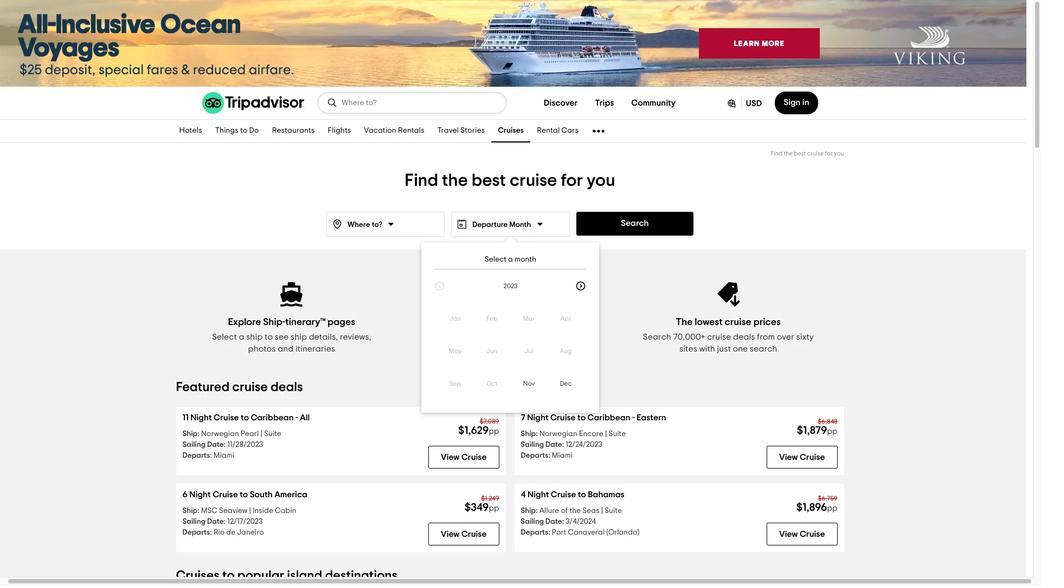 Task type: locate. For each thing, give the bounding box(es) containing it.
ship down 7
[[521, 431, 536, 438]]

view cruise for $1,879
[[779, 453, 825, 462]]

night right 11
[[191, 414, 212, 423]]

|
[[261, 431, 262, 438], [605, 431, 607, 438], [249, 508, 251, 515], [601, 508, 603, 515]]

1 vertical spatial cruises
[[176, 570, 220, 583]]

departs: left port
[[521, 529, 550, 537]]

our
[[516, 333, 529, 342]]

2 vertical spatial the
[[570, 508, 581, 515]]

0 vertical spatial with
[[498, 333, 514, 342]]

-
[[296, 414, 298, 423], [632, 414, 635, 423]]

ship for $1,879
[[521, 431, 536, 438]]

1 horizontal spatial you
[[834, 151, 844, 157]]

oct
[[487, 381, 498, 387]]

1 vertical spatial best
[[472, 172, 506, 189]]

0 horizontal spatial ship
[[246, 333, 263, 342]]

sep
[[450, 381, 461, 387]]

1 norwegian from the left
[[201, 431, 239, 438]]

: for $1,629
[[198, 431, 199, 438]]

norwegian up 12/24/2023
[[539, 431, 578, 438]]

norwegian up the 11/28/2023
[[201, 431, 239, 438]]

ship inside the ship : norwegian pearl | suite sailing date: 11/28/2023 departs: miami
[[183, 431, 198, 438]]

pp down $6,759 at the right bottom of page
[[827, 505, 838, 513]]

caribbean
[[251, 414, 294, 423], [588, 414, 631, 423]]

deals
[[733, 333, 755, 342], [271, 381, 303, 394]]

suite inside the ship : norwegian pearl | suite sailing date: 11/28/2023 departs: miami
[[264, 431, 281, 438]]

suite for $1,629
[[264, 431, 281, 438]]

with inside the lowest cruise prices search 70,000+ cruise deals from over sixty sites with just one search
[[699, 345, 715, 354]]

to inside explore ship‑tinerary™ pages select a ship to see ship details, reviews, photos and itineraries
[[265, 333, 273, 342]]

reviews,
[[340, 333, 371, 342]]

pp down $1,249
[[489, 505, 499, 513]]

1 horizontal spatial deals
[[733, 333, 755, 342]]

0 horizontal spatial deals
[[271, 381, 303, 394]]

departure
[[473, 221, 508, 229]]

miami for $1,629
[[214, 452, 234, 460]]

0 vertical spatial best
[[794, 151, 806, 157]]

rentals
[[398, 127, 425, 135]]

- left all
[[296, 414, 298, 423]]

for
[[825, 151, 833, 157], [561, 172, 583, 189]]

canaveral
[[568, 529, 605, 537]]

$1,879
[[797, 426, 827, 437]]

explore
[[228, 318, 261, 328]]

1 vertical spatial find
[[405, 172, 438, 189]]

to left 'south'
[[240, 491, 248, 500]]

1 horizontal spatial -
[[632, 414, 635, 423]]

1 horizontal spatial norwegian
[[539, 431, 578, 438]]

suite right pearl at the left of page
[[264, 431, 281, 438]]

1 horizontal spatial miami
[[552, 452, 573, 460]]

find the best cruise for you down the in
[[771, 151, 844, 157]]

2 norwegian from the left
[[539, 431, 578, 438]]

norwegian inside 'ship : norwegian encore | suite sailing date: 12/24/2023 departs: miami'
[[539, 431, 578, 438]]

cruise up 11 night cruise to caribbean - all
[[232, 381, 268, 394]]

restaurants
[[272, 127, 315, 135]]

1 - from the left
[[296, 414, 298, 423]]

ship : msc seaview | inside cabin sailing date: 12/17/2023 departs: rio de janeiro
[[183, 508, 296, 537]]

travel
[[438, 127, 459, 135]]

12/17/2023
[[227, 519, 263, 526]]

cruise down $1,879
[[800, 453, 825, 462]]

1 horizontal spatial find the best cruise for you
[[771, 151, 844, 157]]

suite for $1,879
[[609, 431, 626, 438]]

4
[[521, 491, 526, 500]]

0 horizontal spatial a
[[239, 333, 244, 342]]

sailing down msc
[[183, 519, 206, 526]]

1 horizontal spatial for
[[825, 151, 833, 157]]

0 horizontal spatial caribbean
[[251, 414, 294, 423]]

usd
[[746, 99, 762, 108]]

usd button
[[717, 92, 771, 114]]

- left eastern
[[632, 414, 635, 423]]

0 vertical spatial select
[[485, 256, 507, 264]]

departs: left rio
[[183, 529, 212, 537]]

community button
[[623, 92, 685, 114]]

with left our
[[498, 333, 514, 342]]

departs: inside the ship : norwegian pearl | suite sailing date: 11/28/2023 departs: miami
[[183, 452, 212, 460]]

0 vertical spatial deals
[[733, 333, 755, 342]]

pp down $6,848
[[827, 428, 838, 436]]

select inside explore ship‑tinerary™ pages select a ship to see ship details, reviews, photos and itineraries
[[212, 333, 237, 342]]

pages
[[328, 318, 355, 328]]

0 vertical spatial a
[[508, 256, 513, 264]]

night for $1,879
[[527, 414, 549, 423]]

1 vertical spatial with
[[699, 345, 715, 354]]

to left see
[[265, 333, 273, 342]]

departs: inside ship : msc seaview | inside cabin sailing date: 12/17/2023 departs: rio de janeiro
[[183, 529, 212, 537]]

: inside ship : msc seaview | inside cabin sailing date: 12/17/2023 departs: rio de janeiro
[[198, 508, 199, 515]]

$6,759 $1,896 pp
[[797, 496, 838, 514]]

2 ship from the left
[[291, 333, 307, 342]]

sailing
[[183, 442, 206, 449], [521, 442, 544, 449], [183, 519, 206, 526], [521, 519, 544, 526]]

departs: down 11
[[183, 452, 212, 460]]

: inside ship : allure of the seas | suite sailing date: 3/4/2024 departs: port canaveral (orlando)
[[536, 508, 538, 515]]

miami down 12/24/2023
[[552, 452, 573, 460]]

ship inside 'ship : norwegian encore | suite sailing date: 12/24/2023 departs: miami'
[[521, 431, 536, 438]]

do
[[249, 127, 259, 135]]

pp for $1,896
[[827, 505, 838, 513]]

norwegian for $1,629
[[201, 431, 239, 438]]

suite down "bahamas" at the right bottom of the page
[[605, 508, 622, 515]]

find the best cruise for you up departure month
[[405, 172, 615, 189]]

1 horizontal spatial with
[[699, 345, 715, 354]]

: inside the ship : norwegian pearl | suite sailing date: 11/28/2023 departs: miami
[[198, 431, 199, 438]]

| inside ship : allure of the seas | suite sailing date: 3/4/2024 departs: port canaveral (orlando)
[[601, 508, 603, 515]]

:
[[198, 431, 199, 438], [536, 431, 538, 438], [198, 508, 199, 515], [536, 508, 538, 515]]

pp for $349
[[489, 505, 499, 513]]

date: left 12/24/2023
[[546, 442, 564, 449]]

night right 6
[[189, 491, 211, 500]]

1 caribbean from the left
[[251, 414, 294, 423]]

itineraries
[[295, 345, 335, 354]]

sailing down 7
[[521, 442, 544, 449]]

miami inside 'ship : norwegian encore | suite sailing date: 12/24/2023 departs: miami'
[[552, 452, 573, 460]]

- for $1,629
[[296, 414, 298, 423]]

date: inside ship : msc seaview | inside cabin sailing date: 12/17/2023 departs: rio de janeiro
[[207, 519, 226, 526]]

1 vertical spatial you
[[587, 172, 615, 189]]

cruises to popular island destinations
[[176, 570, 398, 583]]

1 miami from the left
[[214, 452, 234, 460]]

date: up rio
[[207, 519, 226, 526]]

where
[[348, 221, 370, 229]]

pp down $7,089
[[489, 428, 499, 436]]

: for $349
[[198, 508, 199, 515]]

1 horizontal spatial a
[[508, 256, 513, 264]]

1 horizontal spatial the
[[570, 508, 581, 515]]

cruise up the one
[[725, 318, 752, 328]]

tripadvisor image
[[202, 92, 304, 114]]

| right pearl at the left of page
[[261, 431, 262, 438]]

dec
[[560, 381, 572, 387]]

miami inside the ship : norwegian pearl | suite sailing date: 11/28/2023 departs: miami
[[214, 452, 234, 460]]

departs: inside 'ship : norwegian encore | suite sailing date: 12/24/2023 departs: miami'
[[521, 452, 550, 460]]

norwegian
[[201, 431, 239, 438], [539, 431, 578, 438]]

0 horizontal spatial with
[[498, 333, 514, 342]]

view cruise down $349
[[441, 530, 487, 539]]

6 night cruise to south america
[[183, 491, 307, 500]]

featured
[[176, 381, 230, 394]]

ship down 4
[[521, 508, 536, 515]]

7 night cruise to caribbean - eastern
[[521, 414, 666, 423]]

a down explore
[[239, 333, 244, 342]]

ship‑tinerary™
[[263, 318, 326, 328]]

a left month
[[508, 256, 513, 264]]

caribbean up encore
[[588, 414, 631, 423]]

departure month
[[473, 221, 531, 229]]

3/4/2024
[[566, 519, 596, 526]]

discover button
[[535, 92, 587, 114]]

the down sign in link
[[784, 151, 793, 157]]

date:
[[207, 442, 226, 449], [546, 442, 564, 449], [207, 519, 226, 526], [546, 519, 564, 526]]

| right encore
[[605, 431, 607, 438]]

0 horizontal spatial miami
[[214, 452, 234, 460]]

ship : norwegian encore | suite sailing date: 12/24/2023 departs: miami
[[521, 431, 626, 460]]

view cruise for $1,629
[[441, 453, 487, 462]]

apr
[[561, 316, 571, 322]]

best up departure
[[472, 172, 506, 189]]

featured cruise deals
[[176, 381, 303, 394]]

deals up all
[[271, 381, 303, 394]]

the lowest cruise prices search 70,000+ cruise deals from over sixty sites with just one search
[[643, 318, 814, 354]]

things to do
[[215, 127, 259, 135]]

select down explore
[[212, 333, 237, 342]]

jun
[[487, 348, 498, 355]]

view cruise down the $1,629
[[441, 453, 487, 462]]

to?
[[372, 221, 382, 229]]

cruises left rental
[[498, 127, 524, 135]]

select left month
[[485, 256, 507, 264]]

1 vertical spatial a
[[239, 333, 244, 342]]

night for $349
[[189, 491, 211, 500]]

| right seas
[[601, 508, 603, 515]]

0 horizontal spatial cruises
[[176, 570, 220, 583]]

pp inside $7,089 $1,629 pp
[[489, 428, 499, 436]]

date: up port
[[546, 519, 564, 526]]

seaview
[[219, 508, 248, 515]]

best down sign in link
[[794, 151, 806, 157]]

$1,249 $349 pp
[[465, 496, 499, 514]]

to left "popular"
[[222, 570, 235, 583]]

1 vertical spatial for
[[561, 172, 583, 189]]

the right of
[[570, 508, 581, 515]]

in
[[803, 98, 810, 107]]

write cruise reviews share your opinion with our travel community
[[421, 318, 599, 342]]

miami down the 11/28/2023
[[214, 452, 234, 460]]

things
[[215, 127, 238, 135]]

0 vertical spatial the
[[784, 151, 793, 157]]

1 vertical spatial select
[[212, 333, 237, 342]]

0 horizontal spatial select
[[212, 333, 237, 342]]

$7,089 $1,629 pp
[[458, 419, 499, 437]]

: inside 'ship : norwegian encore | suite sailing date: 12/24/2023 departs: miami'
[[536, 431, 538, 438]]

cruise
[[808, 151, 824, 157], [510, 172, 557, 189], [492, 318, 519, 328], [725, 318, 752, 328], [707, 333, 731, 342], [232, 381, 268, 394]]

view for $1,629
[[441, 453, 460, 462]]

| inside 'ship : norwegian encore | suite sailing date: 12/24/2023 departs: miami'
[[605, 431, 607, 438]]

0 horizontal spatial -
[[296, 414, 298, 423]]

explore ship‑tinerary™ pages select a ship to see ship details, reviews, photos and itineraries
[[212, 318, 371, 354]]

feb
[[487, 316, 498, 322]]

| inside ship : msc seaview | inside cabin sailing date: 12/17/2023 departs: rio de janeiro
[[249, 508, 251, 515]]

1 ship from the left
[[246, 333, 263, 342]]

sites
[[680, 345, 698, 354]]

community
[[556, 333, 599, 342]]

deals up the one
[[733, 333, 755, 342]]

1 vertical spatial deals
[[271, 381, 303, 394]]

night for $1,896
[[528, 491, 549, 500]]

cars
[[562, 127, 579, 135]]

to up encore
[[578, 414, 586, 423]]

0 horizontal spatial find
[[405, 172, 438, 189]]

cruise up seaview
[[213, 491, 238, 500]]

1 horizontal spatial find
[[771, 151, 783, 157]]

1 horizontal spatial caribbean
[[588, 414, 631, 423]]

date: left the 11/28/2023
[[207, 442, 226, 449]]

south
[[250, 491, 273, 500]]

1 vertical spatial search
[[643, 333, 671, 342]]

2 caribbean from the left
[[588, 414, 631, 423]]

| up 12/17/2023
[[249, 508, 251, 515]]

1 horizontal spatial best
[[794, 151, 806, 157]]

ship down ship‑tinerary™
[[291, 333, 307, 342]]

hotels
[[179, 127, 202, 135]]

caribbean up pearl at the left of page
[[251, 414, 294, 423]]

pp inside $1,249 $349 pp
[[489, 505, 499, 513]]

pp inside $6,759 $1,896 pp
[[827, 505, 838, 513]]

to
[[240, 127, 248, 135], [265, 333, 273, 342], [241, 414, 249, 423], [578, 414, 586, 423], [240, 491, 248, 500], [578, 491, 586, 500], [222, 570, 235, 583]]

suite right encore
[[609, 431, 626, 438]]

departs: down 7
[[521, 452, 550, 460]]

view cruise down $1,879
[[779, 453, 825, 462]]

advertisement region
[[0, 0, 1027, 87]]

| for $349
[[249, 508, 251, 515]]

sailing down 11
[[183, 442, 206, 449]]

cruise down the $1,629
[[462, 453, 487, 462]]

2 miami from the left
[[552, 452, 573, 460]]

cruise up our
[[492, 318, 519, 328]]

ship for $349
[[183, 508, 198, 515]]

ship inside ship : msc seaview | inside cabin sailing date: 12/17/2023 departs: rio de janeiro
[[183, 508, 198, 515]]

a
[[508, 256, 513, 264], [239, 333, 244, 342]]

destinations
[[325, 570, 398, 583]]

view cruise down $1,896
[[779, 530, 825, 539]]

: for $1,896
[[536, 508, 538, 515]]

0 vertical spatial cruises
[[498, 127, 524, 135]]

pp inside $6,848 $1,879 pp
[[827, 428, 838, 436]]

search
[[621, 219, 649, 228], [643, 333, 671, 342]]

jan
[[450, 316, 461, 322]]

0 horizontal spatial the
[[442, 172, 468, 189]]

None search field
[[318, 93, 506, 113]]

night right 7
[[527, 414, 549, 423]]

with left just on the right
[[699, 345, 715, 354]]

over
[[777, 333, 795, 342]]

ship down 6
[[183, 508, 198, 515]]

1 horizontal spatial ship
[[291, 333, 307, 342]]

norwegian for $1,879
[[539, 431, 578, 438]]

hotels link
[[173, 120, 209, 143]]

1 vertical spatial the
[[442, 172, 468, 189]]

norwegian inside the ship : norwegian pearl | suite sailing date: 11/28/2023 departs: miami
[[201, 431, 239, 438]]

2 horizontal spatial the
[[784, 151, 793, 157]]

write
[[467, 318, 490, 328]]

0 vertical spatial for
[[825, 151, 833, 157]]

1 vertical spatial find the best cruise for you
[[405, 172, 615, 189]]

find the best cruise for you
[[771, 151, 844, 157], [405, 172, 615, 189]]

2 - from the left
[[632, 414, 635, 423]]

1 horizontal spatial cruises
[[498, 127, 524, 135]]

with
[[498, 333, 514, 342], [699, 345, 715, 354]]

ship down 11
[[183, 431, 198, 438]]

0 vertical spatial you
[[834, 151, 844, 157]]

bahamas
[[588, 491, 625, 500]]

suite inside 'ship : norwegian encore | suite sailing date: 12/24/2023 departs: miami'
[[609, 431, 626, 438]]

the
[[784, 151, 793, 157], [442, 172, 468, 189], [570, 508, 581, 515]]

- for $1,879
[[632, 414, 635, 423]]

ship inside ship : allure of the seas | suite sailing date: 3/4/2024 departs: port canaveral (orlando)
[[521, 508, 536, 515]]

cruises down rio
[[176, 570, 220, 583]]

: for $1,879
[[536, 431, 538, 438]]

photos
[[248, 345, 276, 354]]

| for $1,879
[[605, 431, 607, 438]]

your
[[447, 333, 464, 342]]

the down travel stories link on the top left of the page
[[442, 172, 468, 189]]

things to do link
[[209, 120, 266, 143]]

cruise up just on the right
[[707, 333, 731, 342]]

11
[[183, 414, 189, 423]]

cruise
[[214, 414, 239, 423], [551, 414, 576, 423], [462, 453, 487, 462], [800, 453, 825, 462], [213, 491, 238, 500], [551, 491, 576, 500], [462, 530, 487, 539], [800, 530, 825, 539]]

sailing down allure
[[521, 519, 544, 526]]

0 horizontal spatial norwegian
[[201, 431, 239, 438]]

| inside the ship : norwegian pearl | suite sailing date: 11/28/2023 departs: miami
[[261, 431, 262, 438]]

night right 4
[[528, 491, 549, 500]]

ship up 'photos'
[[246, 333, 263, 342]]



Task type: describe. For each thing, give the bounding box(es) containing it.
view for $1,896
[[779, 530, 798, 539]]

travel
[[531, 333, 554, 342]]

cruise down $1,896
[[800, 530, 825, 539]]

share
[[421, 333, 445, 342]]

vacation
[[364, 127, 396, 135]]

1 horizontal spatial select
[[485, 256, 507, 264]]

sailing inside 'ship : norwegian encore | suite sailing date: 12/24/2023 departs: miami'
[[521, 442, 544, 449]]

caribbean for $1,879
[[588, 414, 631, 423]]

$6,848
[[818, 419, 838, 425]]

cruises for cruises to popular island destinations
[[176, 570, 220, 583]]

view for $349
[[441, 530, 460, 539]]

rental
[[537, 127, 560, 135]]

eastern
[[637, 414, 666, 423]]

de
[[226, 529, 236, 537]]

discover
[[544, 99, 578, 107]]

reviews
[[521, 318, 554, 328]]

vacation rentals
[[364, 127, 425, 135]]

ship : allure of the seas | suite sailing date: 3/4/2024 departs: port canaveral (orlando)
[[521, 508, 640, 537]]

0 horizontal spatial find the best cruise for you
[[405, 172, 615, 189]]

$6,848 $1,879 pp
[[797, 419, 838, 437]]

6
[[183, 491, 188, 500]]

0 vertical spatial find the best cruise for you
[[771, 151, 844, 157]]

vacation rentals link
[[358, 120, 431, 143]]

all
[[300, 414, 310, 423]]

to up seas
[[578, 491, 586, 500]]

11 night cruise to caribbean - all
[[183, 414, 310, 423]]

miami for $1,879
[[552, 452, 573, 460]]

cruise up the ship : norwegian pearl | suite sailing date: 11/28/2023 departs: miami
[[214, 414, 239, 423]]

mar
[[523, 316, 535, 322]]

where to?
[[348, 221, 382, 229]]

select a month
[[485, 256, 537, 264]]

12/24/2023
[[566, 442, 603, 449]]

may
[[449, 348, 462, 355]]

a inside explore ship‑tinerary™ pages select a ship to see ship details, reviews, photos and itineraries
[[239, 333, 244, 342]]

0 horizontal spatial for
[[561, 172, 583, 189]]

0 horizontal spatial you
[[587, 172, 615, 189]]

aug
[[560, 348, 572, 355]]

suite inside ship : allure of the seas | suite sailing date: 3/4/2024 departs: port canaveral (orlando)
[[605, 508, 622, 515]]

ship for $1,896
[[521, 508, 536, 515]]

| for $1,629
[[261, 431, 262, 438]]

cruise down $349
[[462, 530, 487, 539]]

trips
[[595, 99, 614, 107]]

date: inside ship : allure of the seas | suite sailing date: 3/4/2024 departs: port canaveral (orlando)
[[546, 519, 564, 526]]

travel stories link
[[431, 120, 492, 143]]

search image
[[327, 98, 338, 108]]

travel stories
[[438, 127, 485, 135]]

island
[[287, 570, 322, 583]]

nov
[[523, 381, 535, 387]]

0 horizontal spatial best
[[472, 172, 506, 189]]

sailing inside the ship : norwegian pearl | suite sailing date: 11/28/2023 departs: miami
[[183, 442, 206, 449]]

pp for $1,879
[[827, 428, 838, 436]]

sailing inside ship : allure of the seas | suite sailing date: 3/4/2024 departs: port canaveral (orlando)
[[521, 519, 544, 526]]

from
[[757, 333, 775, 342]]

allure
[[539, 508, 559, 515]]

just
[[717, 345, 731, 354]]

opinion
[[466, 333, 496, 342]]

date: inside 'ship : norwegian encore | suite sailing date: 12/24/2023 departs: miami'
[[546, 442, 564, 449]]

details,
[[309, 333, 338, 342]]

$7,089
[[480, 419, 499, 425]]

pearl
[[241, 431, 259, 438]]

flights link
[[321, 120, 358, 143]]

restaurants link
[[266, 120, 321, 143]]

month
[[515, 256, 537, 264]]

flights
[[328, 127, 351, 135]]

view for $1,879
[[779, 453, 798, 462]]

cruises for cruises
[[498, 127, 524, 135]]

ship for $1,629
[[183, 431, 198, 438]]

popular
[[237, 570, 284, 583]]

Search search field
[[342, 98, 497, 108]]

date: inside the ship : norwegian pearl | suite sailing date: 11/28/2023 departs: miami
[[207, 442, 226, 449]]

jul
[[525, 348, 534, 355]]

cruise inside write cruise reviews share your opinion with our travel community
[[492, 318, 519, 328]]

11/28/2023
[[227, 442, 263, 449]]

lowest
[[695, 318, 723, 328]]

caribbean for $1,629
[[251, 414, 294, 423]]

0 vertical spatial search
[[621, 219, 649, 228]]

$349
[[465, 503, 489, 514]]

0 vertical spatial find
[[771, 151, 783, 157]]

port
[[552, 529, 566, 537]]

rental cars link
[[531, 120, 585, 143]]

sailing inside ship : msc seaview | inside cabin sailing date: 12/17/2023 departs: rio de janeiro
[[183, 519, 206, 526]]

with inside write cruise reviews share your opinion with our travel community
[[498, 333, 514, 342]]

the inside ship : allure of the seas | suite sailing date: 3/4/2024 departs: port canaveral (orlando)
[[570, 508, 581, 515]]

deals inside the lowest cruise prices search 70,000+ cruise deals from over sixty sites with just one search
[[733, 333, 755, 342]]

pp for $1,629
[[489, 428, 499, 436]]

rental cars
[[537, 127, 579, 135]]

search inside the lowest cruise prices search 70,000+ cruise deals from over sixty sites with just one search
[[643, 333, 671, 342]]

cruise up of
[[551, 491, 576, 500]]

cruise down the in
[[808, 151, 824, 157]]

sign
[[784, 98, 801, 107]]

cabin
[[275, 508, 296, 515]]

4 night cruise to bahamas
[[521, 491, 625, 500]]

of
[[561, 508, 568, 515]]

seas
[[583, 508, 600, 515]]

view cruise for $1,896
[[779, 530, 825, 539]]

to up pearl at the left of page
[[241, 414, 249, 423]]

2023
[[504, 283, 518, 290]]

to left the do at top left
[[240, 127, 248, 135]]

$1,629
[[458, 426, 489, 437]]

america
[[275, 491, 307, 500]]

$1,896
[[797, 503, 827, 514]]

$6,759
[[818, 496, 838, 502]]

view cruise for $349
[[441, 530, 487, 539]]

inside
[[253, 508, 273, 515]]

departs: inside ship : allure of the seas | suite sailing date: 3/4/2024 departs: port canaveral (orlando)
[[521, 529, 550, 537]]

stories
[[461, 127, 485, 135]]

rio
[[214, 529, 225, 537]]

community
[[632, 99, 676, 107]]

cruise up 'ship : norwegian encore | suite sailing date: 12/24/2023 departs: miami'
[[551, 414, 576, 423]]

msc
[[201, 508, 217, 515]]

night for $1,629
[[191, 414, 212, 423]]

the
[[676, 318, 693, 328]]

and
[[278, 345, 294, 354]]

cruise up month
[[510, 172, 557, 189]]

70,000+
[[673, 333, 705, 342]]

one
[[733, 345, 748, 354]]

see
[[275, 333, 289, 342]]



Task type: vqa. For each thing, say whether or not it's contained in the screenshot.


